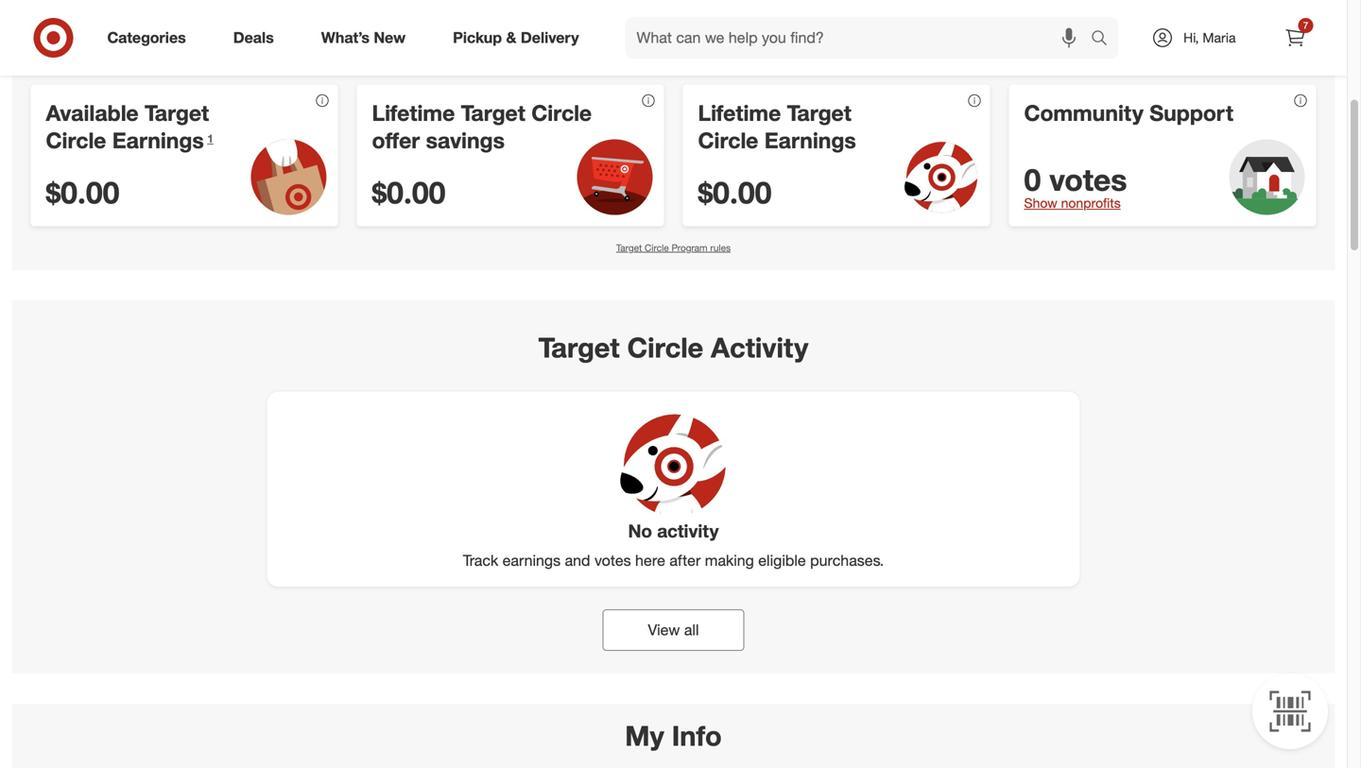 Task type: locate. For each thing, give the bounding box(es) containing it.
$0.00 for lifetime target circle offer savings
[[372, 174, 446, 211]]

delivery
[[521, 28, 579, 47]]

track
[[463, 552, 498, 570]]

track earnings and votes here after making eligible purchases.
[[463, 552, 884, 570]]

nonprofits
[[1061, 195, 1121, 212]]

target for target circle program rules
[[616, 242, 642, 254]]

7
[[1303, 19, 1309, 31]]

1 vertical spatial circle
[[627, 331, 704, 364]]

purchases.
[[810, 552, 884, 570]]

no activity
[[628, 520, 719, 542]]

&
[[506, 28, 517, 47]]

0 vertical spatial votes
[[1050, 161, 1127, 198]]

2 $0.00 from the left
[[372, 174, 446, 211]]

no
[[628, 520, 652, 542]]

hi,
[[1184, 29, 1199, 46]]

maria
[[1203, 29, 1236, 46]]

view
[[648, 621, 680, 639]]

0 vertical spatial circle
[[645, 242, 669, 254]]

votes
[[1050, 161, 1127, 198], [595, 552, 631, 570]]

all
[[684, 621, 699, 639]]

pickup
[[453, 28, 502, 47]]

circle earnings down available target
[[46, 127, 204, 154]]

what's new
[[321, 28, 406, 47]]

my
[[625, 719, 664, 753]]

1 circle earnings from the left
[[46, 127, 204, 154]]

2 circle earnings from the left
[[698, 127, 856, 154]]

here
[[635, 552, 665, 570]]

info
[[672, 719, 722, 753]]

1 vertical spatial votes
[[595, 552, 631, 570]]

circle earnings
[[46, 127, 204, 154], [698, 127, 856, 154]]

1 horizontal spatial votes
[[1050, 161, 1127, 198]]

circle
[[645, 242, 669, 254], [627, 331, 704, 364]]

activity
[[657, 520, 719, 542]]

0
[[1024, 161, 1041, 198]]

circle for program
[[645, 242, 669, 254]]

0 vertical spatial target
[[616, 242, 642, 254]]

1
[[207, 132, 214, 146]]

view all button
[[603, 610, 745, 651]]

0 horizontal spatial $0.00
[[46, 174, 120, 211]]

1 horizontal spatial circle earnings
[[698, 127, 856, 154]]

0 horizontal spatial votes
[[595, 552, 631, 570]]

$0.00 up rules
[[698, 174, 772, 211]]

show nonprofits link
[[1024, 195, 1121, 212]]

circle left program
[[645, 242, 669, 254]]

deals link
[[217, 17, 298, 59]]

votes right 0
[[1050, 161, 1127, 198]]

target for target circle activity
[[539, 331, 620, 364]]

2 horizontal spatial $0.00
[[698, 174, 772, 211]]

1 horizontal spatial $0.00
[[372, 174, 446, 211]]

1 link
[[207, 132, 214, 146]]

offer savings
[[372, 127, 505, 154]]

What can we help you find? suggestions appear below search field
[[625, 17, 1096, 59]]

target
[[616, 242, 642, 254], [539, 331, 620, 364]]

hi, maria
[[1184, 29, 1236, 46]]

circle left the activity
[[627, 331, 704, 364]]

3 $0.00 from the left
[[698, 174, 772, 211]]

view all
[[648, 621, 699, 639]]

$0.00 down available target circle earnings 1
[[46, 174, 120, 211]]

$0.00
[[46, 174, 120, 211], [372, 174, 446, 211], [698, 174, 772, 211]]

pickup & delivery
[[453, 28, 579, 47]]

making
[[705, 552, 754, 570]]

circle earnings for lifetime target
[[698, 127, 856, 154]]

1 vertical spatial target
[[539, 331, 620, 364]]

show
[[1024, 195, 1058, 212]]

lifetime target circle
[[372, 100, 592, 126]]

circle earnings down lifetime target
[[698, 127, 856, 154]]

$0.00 for lifetime target circle earnings
[[698, 174, 772, 211]]

$0.00 down "offer savings"
[[372, 174, 446, 211]]

0 horizontal spatial circle earnings
[[46, 127, 204, 154]]

circle earnings inside available target circle earnings 1
[[46, 127, 204, 154]]

votes right and
[[595, 552, 631, 570]]



Task type: describe. For each thing, give the bounding box(es) containing it.
community support
[[1024, 100, 1234, 126]]

lifetime target
[[698, 100, 852, 126]]

activity
[[711, 331, 809, 364]]

view all link
[[603, 610, 745, 651]]

deals
[[233, 28, 274, 47]]

search button
[[1083, 17, 1128, 62]]

7 link
[[1275, 17, 1316, 59]]

rules
[[710, 242, 731, 254]]

new
[[374, 28, 406, 47]]

earnings
[[503, 552, 561, 570]]

target circle program rules
[[616, 242, 731, 254]]

support
[[1150, 100, 1234, 126]]

categories link
[[91, 17, 210, 59]]

target circle activity
[[539, 331, 809, 364]]

eligible
[[758, 552, 806, 570]]

what's new link
[[305, 17, 429, 59]]

circle for activity
[[627, 331, 704, 364]]

available target circle earnings 1
[[46, 100, 214, 154]]

after
[[670, 552, 701, 570]]

pickup & delivery link
[[437, 17, 603, 59]]

search
[[1083, 30, 1128, 49]]

available target
[[46, 100, 209, 126]]

lifetime target circle offer savings
[[372, 100, 592, 154]]

categories
[[107, 28, 186, 47]]

lifetime target circle earnings
[[698, 100, 856, 154]]

votes inside 0 votes show nonprofits
[[1050, 161, 1127, 198]]

0 votes show nonprofits
[[1024, 161, 1127, 212]]

target circle program rules link
[[616, 242, 731, 254]]

what's
[[321, 28, 370, 47]]

and
[[565, 552, 590, 570]]

program
[[672, 242, 708, 254]]

circle earnings for available target
[[46, 127, 204, 154]]

my info
[[625, 719, 722, 753]]

community
[[1024, 100, 1144, 126]]

1 $0.00 from the left
[[46, 174, 120, 211]]



Task type: vqa. For each thing, say whether or not it's contained in the screenshot.
the making
yes



